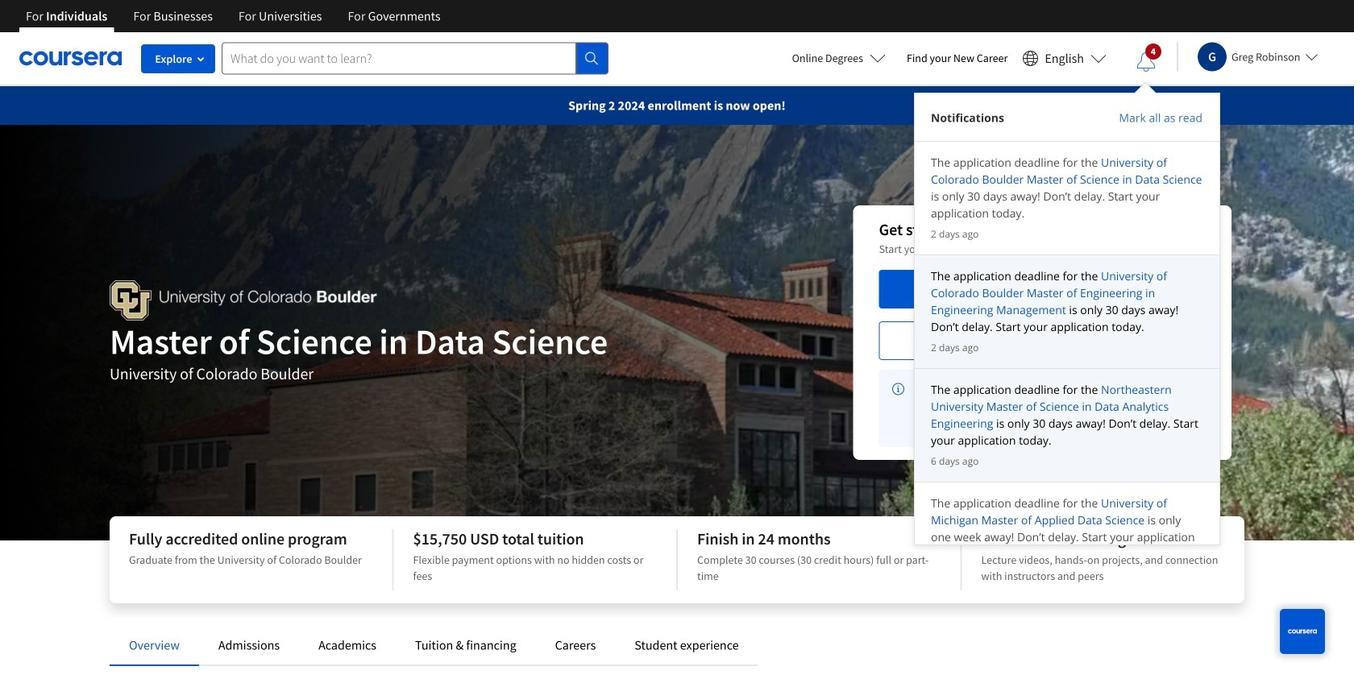 Task type: locate. For each thing, give the bounding box(es) containing it.
None search field
[[222, 42, 609, 75]]

coursera image
[[19, 45, 122, 71]]

banner navigation
[[13, 0, 454, 32]]



Task type: describe. For each thing, give the bounding box(es) containing it.
university of colorado boulder logo image
[[110, 281, 377, 321]]

What do you want to learn? text field
[[222, 42, 576, 75]]



Task type: vqa. For each thing, say whether or not it's contained in the screenshot.
COHESIVE
no



